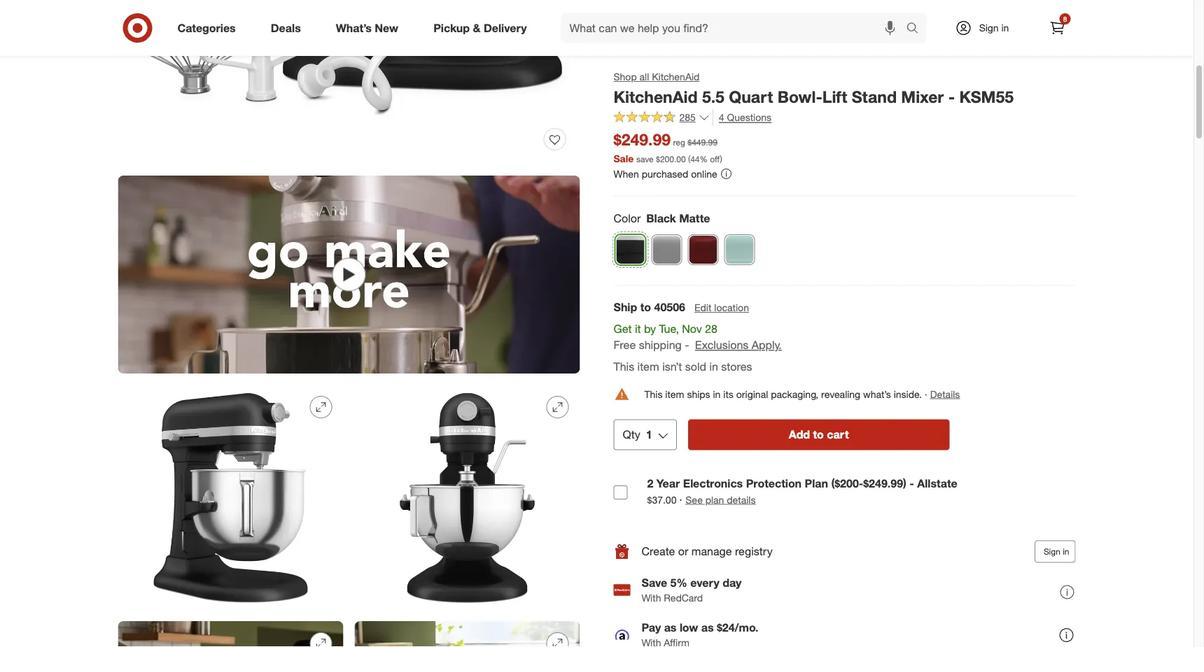 Task type: describe. For each thing, give the bounding box(es) containing it.
sign inside button
[[1044, 547, 1061, 557]]

sign in button
[[1035, 541, 1076, 563]]

every
[[691, 576, 720, 590]]

sign in link
[[944, 13, 1031, 43]]

to for add
[[813, 428, 824, 442]]

create
[[642, 545, 675, 559]]

lift
[[823, 87, 848, 106]]

cart
[[827, 428, 849, 442]]

ksm55
[[960, 87, 1014, 106]]

year
[[657, 477, 680, 491]]

2 as from the left
[[701, 621, 714, 635]]

protection
[[746, 477, 802, 491]]

save 5% every day with redcard
[[642, 576, 742, 605]]

what's
[[863, 388, 891, 401]]

edit location button
[[694, 300, 750, 316]]

reg
[[673, 137, 685, 148]]

2 year electronics protection plan ($200-$249.99) - allstate $37.00 · see plan details
[[647, 477, 958, 507]]

stand
[[852, 87, 897, 106]]

in inside button
[[1063, 547, 1070, 557]]

ship
[[614, 301, 637, 315]]

what's new
[[336, 21, 399, 35]]

exclusions apply. link
[[695, 339, 782, 352]]

$249.99)
[[864, 477, 907, 491]]

· for packaging,
[[925, 388, 928, 401]]

add to cart
[[789, 428, 849, 442]]

inside.
[[894, 388, 922, 401]]

kitchenaid 5.5 quart bowl-lift stand mixer - ksm55, 5 of 10 image
[[118, 622, 343, 648]]

&
[[473, 21, 481, 35]]

this for this item ships in its original packaging, revealing what's inside. · details
[[645, 388, 663, 401]]

kitchenaid 5.5 quart bowl-lift stand mixer - ksm55, 1 of 10 image
[[118, 0, 580, 165]]

ships
[[687, 388, 710, 401]]

when
[[614, 168, 639, 180]]

shop all kitchenaid kitchenaid 5.5 quart bowl-lift stand mixer - ksm55
[[614, 71, 1014, 106]]

revealing
[[821, 388, 861, 401]]

black matte image
[[616, 235, 645, 265]]

this for this item isn't sold in stores
[[614, 360, 635, 374]]

4 questions
[[719, 112, 772, 124]]

details
[[930, 388, 960, 401]]

save
[[642, 576, 667, 590]]

its
[[724, 388, 734, 401]]

edit location
[[695, 302, 749, 314]]

color black matte
[[614, 211, 710, 225]]

What can we help you find? suggestions appear below search field
[[561, 13, 910, 43]]

pay as low as $24/mo.
[[642, 621, 759, 635]]

sale
[[614, 152, 634, 165]]

online
[[691, 168, 718, 180]]

28
[[705, 323, 718, 336]]

contour silver image
[[652, 235, 682, 265]]

location
[[714, 302, 749, 314]]

- inside 2 year electronics protection plan ($200-$249.99) - allstate $37.00 · see plan details
[[910, 477, 914, 491]]

plan
[[706, 494, 724, 506]]

2
[[647, 477, 654, 491]]

this item isn't sold in stores
[[614, 360, 752, 374]]

all
[[640, 71, 649, 83]]

kitchenaid 5.5 quart bowl-lift stand mixer - ksm55, 6 of 10 image
[[355, 622, 580, 648]]

details
[[727, 494, 756, 506]]

pickup & delivery link
[[422, 13, 544, 43]]

get it by tue, nov 28 free shipping - exclusions apply.
[[614, 323, 782, 352]]

allstate
[[917, 477, 958, 491]]

5%
[[671, 576, 688, 590]]

empire red image
[[689, 235, 718, 265]]

details link
[[930, 388, 960, 401]]

4
[[719, 112, 724, 124]]

isn't
[[663, 360, 682, 374]]

item for ships
[[665, 388, 685, 401]]

add to cart button
[[688, 420, 950, 451]]

0 horizontal spatial sign
[[979, 22, 999, 34]]

%
[[700, 154, 708, 164]]

categories
[[178, 21, 236, 35]]

plan
[[805, 477, 828, 491]]

deals link
[[259, 13, 318, 43]]

search button
[[900, 13, 934, 46]]

deals
[[271, 21, 301, 35]]

categories link
[[166, 13, 253, 43]]

manage
[[692, 545, 732, 559]]

$37.00
[[647, 494, 677, 506]]

create or manage registry
[[642, 545, 773, 559]]

see
[[686, 494, 703, 506]]

285 link
[[614, 110, 710, 127]]

edit
[[695, 302, 712, 314]]



Task type: locate. For each thing, give the bounding box(es) containing it.
0 horizontal spatial ·
[[679, 493, 683, 507]]

it
[[635, 323, 641, 336]]

this down the isn't
[[645, 388, 663, 401]]

1 vertical spatial sign
[[1044, 547, 1061, 557]]

1 horizontal spatial item
[[665, 388, 685, 401]]

$249.99
[[614, 130, 671, 150]]

or
[[678, 545, 689, 559]]

$449.99
[[688, 137, 718, 148]]

- inside shop all kitchenaid kitchenaid 5.5 quart bowl-lift stand mixer - ksm55
[[949, 87, 955, 106]]

- right mixer
[[949, 87, 955, 106]]

packaging,
[[771, 388, 819, 401]]

kitchenaid up 285 link
[[614, 87, 698, 106]]

as left low
[[664, 621, 677, 635]]

·
[[925, 388, 928, 401], [679, 493, 683, 507]]

0 vertical spatial kitchenaid
[[652, 71, 700, 83]]

free
[[614, 339, 636, 352]]

40506
[[654, 301, 686, 315]]

to inside button
[[813, 428, 824, 442]]

black
[[647, 211, 676, 225]]

tue,
[[659, 323, 679, 336]]

registry
[[735, 545, 773, 559]]

285
[[680, 111, 696, 124]]

electronics
[[683, 477, 743, 491]]

(
[[688, 154, 691, 164]]

$249.99 reg $449.99 sale save $ 200.00 ( 44 % off )
[[614, 130, 722, 165]]

color
[[614, 211, 641, 225]]

$24/mo.
[[717, 621, 759, 635]]

1 vertical spatial ·
[[679, 493, 683, 507]]

0 vertical spatial sign in
[[979, 22, 1009, 34]]

this
[[614, 360, 635, 374], [645, 388, 663, 401]]

this down free
[[614, 360, 635, 374]]

item left the isn't
[[638, 360, 659, 374]]

kitchenaid 5.5 quart bowl-lift stand mixer - ksm55, 2 of 10, play video image
[[118, 176, 580, 374]]

bowl-
[[778, 87, 823, 106]]

$
[[656, 154, 660, 164]]

pay
[[642, 621, 661, 635]]

1 horizontal spatial ·
[[925, 388, 928, 401]]

· right inside.
[[925, 388, 928, 401]]

sign in inside button
[[1044, 547, 1070, 557]]

sign in
[[979, 22, 1009, 34], [1044, 547, 1070, 557]]

1 vertical spatial -
[[685, 339, 689, 352]]

1
[[646, 428, 652, 442]]

day
[[723, 576, 742, 590]]

0 horizontal spatial this
[[614, 360, 635, 374]]

1 vertical spatial this
[[645, 388, 663, 401]]

quart
[[729, 87, 773, 106]]

0 vertical spatial this
[[614, 360, 635, 374]]

ice image
[[725, 235, 755, 265]]

0 horizontal spatial -
[[685, 339, 689, 352]]

1 vertical spatial kitchenaid
[[614, 87, 698, 106]]

nov
[[682, 323, 702, 336]]

1 horizontal spatial as
[[701, 621, 714, 635]]

· left "see"
[[679, 493, 683, 507]]

in
[[1002, 22, 1009, 34], [710, 360, 718, 374], [713, 388, 721, 401], [1063, 547, 1070, 557]]

to
[[641, 301, 651, 315], [813, 428, 824, 442]]

pickup & delivery
[[434, 21, 527, 35]]

save
[[637, 154, 654, 164]]

kitchenaid 5.5 quart bowl-lift stand mixer - ksm55, 3 of 10 image
[[118, 385, 343, 611]]

add
[[789, 428, 810, 442]]

sold
[[685, 360, 707, 374]]

to for ship
[[641, 301, 651, 315]]

· for $249.99)
[[679, 493, 683, 507]]

5.5
[[702, 87, 725, 106]]

0 vertical spatial to
[[641, 301, 651, 315]]

1 as from the left
[[664, 621, 677, 635]]

1 vertical spatial sign in
[[1044, 547, 1070, 557]]

)
[[720, 154, 722, 164]]

0 horizontal spatial sign in
[[979, 22, 1009, 34]]

by
[[644, 323, 656, 336]]

off
[[710, 154, 720, 164]]

4 questions link
[[713, 110, 772, 126]]

1 horizontal spatial sign in
[[1044, 547, 1070, 557]]

get
[[614, 323, 632, 336]]

as
[[664, 621, 677, 635], [701, 621, 714, 635]]

- down nov
[[685, 339, 689, 352]]

shipping
[[639, 339, 682, 352]]

· inside 2 year electronics protection plan ($200-$249.99) - allstate $37.00 · see plan details
[[679, 493, 683, 507]]

item left ships
[[665, 388, 685, 401]]

with
[[642, 592, 661, 605]]

2 vertical spatial -
[[910, 477, 914, 491]]

purchased
[[642, 168, 689, 180]]

qty
[[623, 428, 641, 442]]

ship to 40506
[[614, 301, 686, 315]]

0 vertical spatial item
[[638, 360, 659, 374]]

see plan details button
[[686, 493, 756, 507]]

($200-
[[832, 477, 864, 491]]

kitchenaid 5.5 quart bowl-lift stand mixer - ksm55, 4 of 10 image
[[355, 385, 580, 611]]

as right low
[[701, 621, 714, 635]]

0 horizontal spatial item
[[638, 360, 659, 374]]

0 horizontal spatial as
[[664, 621, 677, 635]]

to right ship
[[641, 301, 651, 315]]

sign
[[979, 22, 999, 34], [1044, 547, 1061, 557]]

redcard
[[664, 592, 703, 605]]

what's
[[336, 21, 372, 35]]

this item ships in its original packaging, revealing what's inside. · details
[[645, 388, 960, 401]]

low
[[680, 621, 698, 635]]

new
[[375, 21, 399, 35]]

None checkbox
[[614, 486, 628, 500]]

- inside get it by tue, nov 28 free shipping - exclusions apply.
[[685, 339, 689, 352]]

qty 1
[[623, 428, 652, 442]]

kitchenaid
[[652, 71, 700, 83], [614, 87, 698, 106]]

to right add
[[813, 428, 824, 442]]

-
[[949, 87, 955, 106], [685, 339, 689, 352], [910, 477, 914, 491]]

2 horizontal spatial -
[[949, 87, 955, 106]]

1 horizontal spatial to
[[813, 428, 824, 442]]

0 horizontal spatial to
[[641, 301, 651, 315]]

1 horizontal spatial -
[[910, 477, 914, 491]]

search
[[900, 22, 934, 36]]

delivery
[[484, 21, 527, 35]]

0 vertical spatial sign
[[979, 22, 999, 34]]

shop
[[614, 71, 637, 83]]

item for isn't
[[638, 360, 659, 374]]

44
[[691, 154, 700, 164]]

- left the allstate
[[910, 477, 914, 491]]

0 vertical spatial -
[[949, 87, 955, 106]]

matte
[[679, 211, 710, 225]]

apply.
[[752, 339, 782, 352]]

kitchenaid right all
[[652, 71, 700, 83]]

1 horizontal spatial sign
[[1044, 547, 1061, 557]]

200.00
[[660, 154, 686, 164]]

1 vertical spatial to
[[813, 428, 824, 442]]

8 link
[[1042, 13, 1073, 43]]

1 horizontal spatial this
[[645, 388, 663, 401]]

0 vertical spatial ·
[[925, 388, 928, 401]]

1 vertical spatial item
[[665, 388, 685, 401]]

exclusions
[[695, 339, 749, 352]]



Task type: vqa. For each thing, say whether or not it's contained in the screenshot.
In
yes



